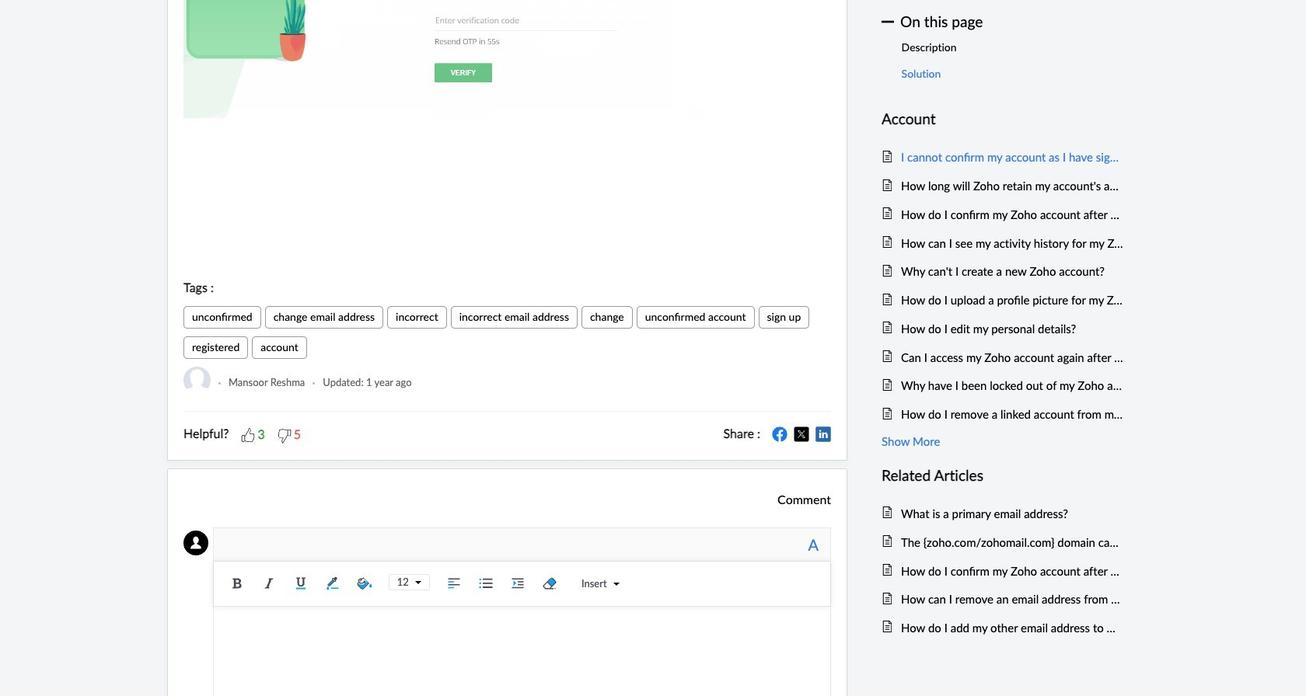 Task type: describe. For each thing, give the bounding box(es) containing it.
1 heading from the top
[[882, 108, 1124, 132]]

twitter image
[[794, 427, 810, 443]]

font size image
[[409, 580, 421, 586]]

italic (ctrl+i) image
[[257, 572, 281, 596]]

linkedin image
[[816, 427, 831, 443]]

clear formatting image
[[538, 572, 561, 596]]

2 heading from the top
[[882, 464, 1124, 488]]

lists image
[[474, 572, 498, 596]]

bold (ctrl+b) image
[[225, 572, 249, 596]]

a gif showing how to edit the email address that is registered incorrectly. image
[[184, 0, 831, 118]]



Task type: locate. For each thing, give the bounding box(es) containing it.
facebook image
[[772, 427, 788, 443]]

1 vertical spatial heading
[[882, 464, 1124, 488]]

indent image
[[506, 572, 529, 596]]

font color image
[[321, 572, 344, 596]]

background color image
[[353, 572, 376, 596]]

insert options image
[[607, 582, 619, 588]]

0 vertical spatial heading
[[882, 108, 1124, 132]]

underline (ctrl+u) image
[[289, 572, 312, 596]]

heading
[[882, 108, 1124, 132], [882, 464, 1124, 488]]

align image
[[442, 572, 466, 596]]



Task type: vqa. For each thing, say whether or not it's contained in the screenshot.
second heading from the bottom
yes



